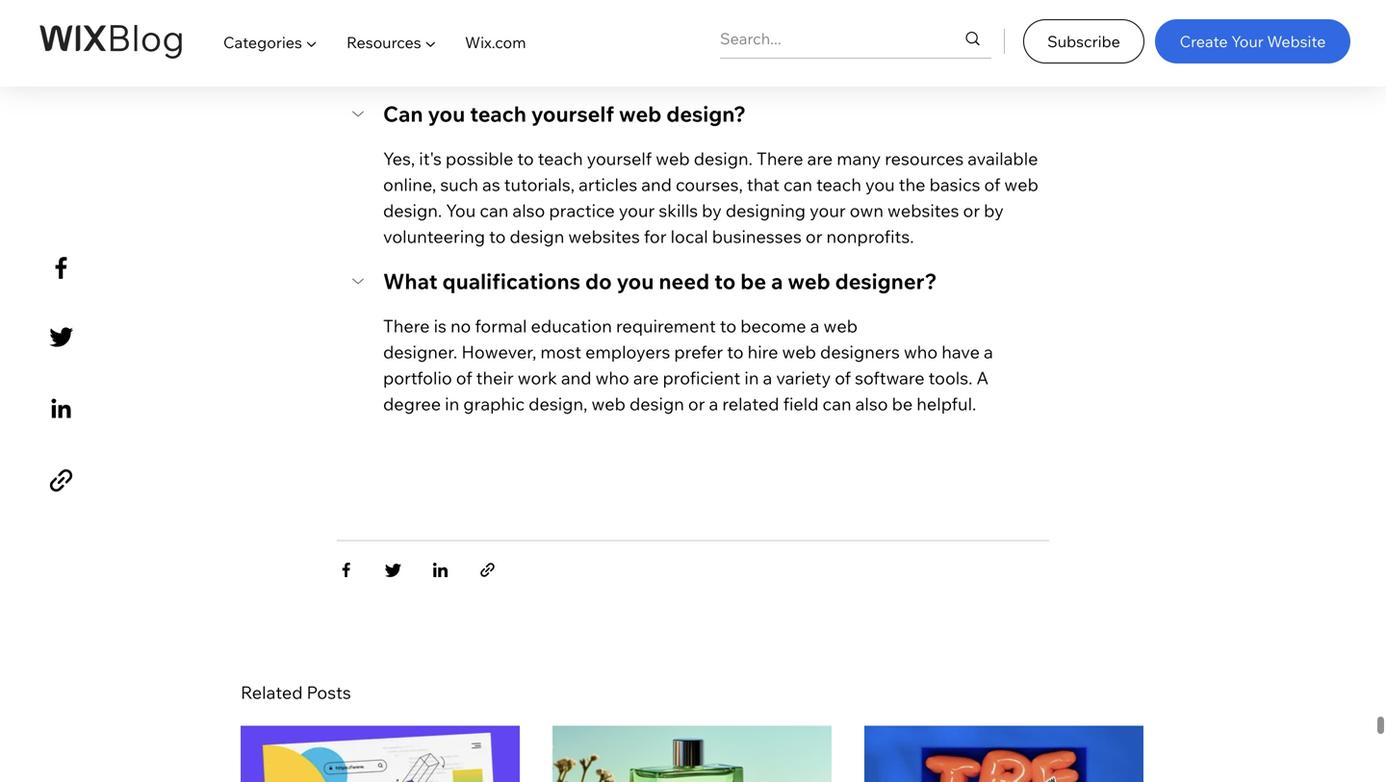 Task type: locate. For each thing, give the bounding box(es) containing it.
0 horizontal spatial your
[[619, 200, 655, 221]]

are inside visual design focuses on the overall look and feel of a website. visual designers use their creativity to create websites that are both visually appealing and memorable.
[[912, 18, 938, 39]]

in right degree
[[445, 393, 459, 415]]

that
[[876, 18, 909, 39]]

1 vertical spatial can
[[480, 200, 509, 221]]

2 your from the left
[[810, 200, 846, 221]]

0 vertical spatial teach
[[470, 100, 527, 127]]

are
[[912, 18, 938, 39], [807, 148, 833, 169], [633, 367, 659, 389]]

be
[[741, 268, 767, 294], [892, 393, 913, 415]]

0 horizontal spatial designers
[[488, 18, 568, 39]]

Search... search field
[[720, 19, 926, 58]]

tutorials, articles and
[[504, 174, 672, 195]]

2 vertical spatial and
[[561, 367, 592, 389]]

creativity
[[646, 18, 721, 39]]

design up 'qualifications'
[[510, 226, 565, 247]]

2 horizontal spatial you
[[866, 174, 895, 195]]

can up 'designing' on the right of page
[[784, 174, 813, 195]]

1 horizontal spatial websites
[[800, 18, 872, 39]]

your up for
[[619, 200, 655, 221]]

0 vertical spatial yourself
[[531, 100, 614, 127]]

to down on
[[725, 18, 741, 39]]

0 vertical spatial also
[[513, 200, 545, 221]]

design. you
[[383, 200, 476, 221]]

software
[[855, 367, 925, 389]]

1 vertical spatial the
[[899, 174, 926, 195]]

both
[[942, 18, 980, 39]]

design or
[[630, 393, 705, 415]]

1 horizontal spatial design
[[603, 0, 658, 13]]

yourself
[[531, 100, 614, 127], [587, 148, 652, 169]]

or
[[963, 200, 980, 221], [806, 226, 823, 247]]

create your website
[[1180, 32, 1326, 51]]

0 vertical spatial designers
[[488, 18, 568, 39]]

designers inside visual design focuses on the overall look and feel of a website. visual designers use their creativity to create websites that are both visually appealing and memorable.
[[488, 18, 568, 39]]

who left have
[[904, 341, 938, 363]]

2 vertical spatial you
[[617, 268, 654, 294]]

1 horizontal spatial are
[[807, 148, 833, 169]]

1 horizontal spatial who
[[904, 341, 938, 363]]

websites inside visual design focuses on the overall look and feel of a website. visual designers use their creativity to create websites that are both visually appealing and memorable.
[[800, 18, 872, 39]]

1 horizontal spatial by
[[984, 200, 1004, 221]]

yourself inside yes, it's possible to teach yourself web design. there are many resources available online, such as tutorials, articles and courses, that can teach you the basics of web design. you can also practice your skills by designing your own websites or by volunteering to design websites for local businesses or nonprofits.
[[587, 148, 652, 169]]

share article on linkedin image
[[44, 392, 78, 426], [44, 392, 78, 426]]

2 horizontal spatial are
[[912, 18, 938, 39]]

designers left the use
[[488, 18, 568, 39]]

1 horizontal spatial teach
[[538, 148, 583, 169]]

also down software
[[856, 393, 888, 415]]

share via link image
[[479, 561, 497, 579]]

categories ▼
[[223, 33, 317, 52]]

1 horizontal spatial ▼
[[425, 33, 436, 52]]

0 horizontal spatial can
[[480, 200, 509, 221]]

also inside yes, it's possible to teach yourself web design. there are many resources available online, such as tutorials, articles and courses, that can teach you the basics of web design. you can also practice your skills by designing your own websites or by volunteering to design websites for local businesses or nonprofits.
[[513, 200, 545, 221]]

designers up software
[[820, 341, 900, 363]]

None search field
[[720, 19, 992, 58]]

be down software
[[892, 393, 913, 415]]

0 horizontal spatial design
[[510, 226, 565, 247]]

0 horizontal spatial you
[[428, 100, 465, 127]]

by down available at the right
[[984, 200, 1004, 221]]

1 horizontal spatial or
[[963, 200, 980, 221]]

or down 'designing' on the right of page
[[806, 226, 823, 247]]

visual design focuses on the overall look and feel of a website. visual designers use their creativity to create websites that are both visually appealing and memorable.
[[435, 0, 1052, 65]]

1 vertical spatial design
[[510, 226, 565, 247]]

2 horizontal spatial can
[[823, 393, 852, 415]]

local
[[671, 226, 708, 247]]

a up become
[[771, 268, 783, 294]]

web
[[619, 100, 662, 127], [656, 148, 690, 169], [1005, 174, 1039, 195], [788, 268, 831, 294], [824, 315, 858, 337], [782, 341, 816, 363]]

0 vertical spatial or
[[963, 200, 980, 221]]

are down feel
[[912, 18, 938, 39]]

website
[[1268, 32, 1326, 51]]

memorable.
[[554, 44, 650, 65]]

can down as
[[480, 200, 509, 221]]

design up memorable.
[[603, 0, 658, 13]]

can you teach yourself web design?
[[383, 100, 746, 127]]

create
[[1180, 32, 1228, 51]]

0 vertical spatial the
[[753, 0, 780, 13]]

0 horizontal spatial their
[[476, 367, 514, 389]]

0 horizontal spatial in
[[445, 393, 459, 415]]

1 your from the left
[[619, 200, 655, 221]]

0 horizontal spatial the
[[753, 0, 780, 13]]

yourself up tutorials, articles and
[[587, 148, 652, 169]]

1 vertical spatial yourself
[[587, 148, 652, 169]]

websites
[[800, 18, 872, 39], [888, 200, 959, 221], [568, 226, 640, 247]]

a right become
[[810, 315, 820, 337]]

yes, it's possible to teach yourself web design. there are many resources available online, such as tutorials, articles and courses, that can teach you the basics of web design. you can also practice your skills by designing your own websites or by volunteering to design websites for local businesses or nonprofits.
[[383, 148, 1043, 247]]

1 horizontal spatial designers
[[820, 341, 900, 363]]

1 horizontal spatial their
[[604, 18, 642, 39]]

the up create
[[753, 0, 780, 13]]

in up related
[[745, 367, 759, 389]]

their up graphic
[[476, 367, 514, 389]]

who down employers
[[596, 367, 630, 389]]

who
[[904, 341, 938, 363], [596, 367, 630, 389]]

1 vertical spatial and
[[519, 44, 550, 65]]

1 horizontal spatial your
[[810, 200, 846, 221]]

teach up tutorials, articles and
[[538, 148, 583, 169]]

▼
[[306, 33, 317, 52], [425, 33, 436, 52]]

0 horizontal spatial are
[[633, 367, 659, 389]]

are left many
[[807, 148, 833, 169]]

2 vertical spatial can
[[823, 393, 852, 415]]

2 vertical spatial teach
[[817, 174, 862, 195]]

are inside yes, it's possible to teach yourself web design. there are many resources available online, such as tutorials, articles and courses, that can teach you the basics of web design. you can also practice your skills by designing your own websites or by volunteering to design websites for local businesses or nonprofits.
[[807, 148, 833, 169]]

0 vertical spatial websites
[[800, 18, 872, 39]]

0 vertical spatial can
[[784, 174, 813, 195]]

their
[[604, 18, 642, 39], [476, 367, 514, 389]]

1 horizontal spatial the
[[899, 174, 926, 195]]

you right 'can'
[[428, 100, 465, 127]]

0 horizontal spatial ▼
[[306, 33, 317, 52]]

look
[[841, 0, 876, 13]]

and right appealing
[[519, 44, 550, 65]]

your
[[619, 200, 655, 221], [810, 200, 846, 221]]

websites down basics
[[888, 200, 959, 221]]

and up that
[[879, 0, 910, 13]]

subscribe link
[[1024, 19, 1145, 64]]

also
[[513, 200, 545, 221], [856, 393, 888, 415]]

available
[[968, 148, 1038, 169]]

2 horizontal spatial and
[[879, 0, 910, 13]]

2 horizontal spatial websites
[[888, 200, 959, 221]]

also inside the there is no formal education requirement to become a web designer. however, most employers prefer to hire web designers who have a portfolio of their work and who are proficient in a variety of software tools. a degree in graphic design, web design or a related field can also be helpful.
[[856, 393, 888, 415]]

1 vertical spatial are
[[807, 148, 833, 169]]

you right 'do'
[[617, 268, 654, 294]]

employers
[[586, 341, 670, 363]]

0 vertical spatial who
[[904, 341, 938, 363]]

visual up appealing
[[435, 18, 484, 39]]

0 vertical spatial visual
[[551, 0, 599, 13]]

share via facebook image
[[337, 561, 355, 579]]

teach up possible
[[470, 100, 527, 127]]

you up own
[[866, 174, 895, 195]]

to inside visual design focuses on the overall look and feel of a website. visual designers use their creativity to create websites that are both visually appealing and memorable.
[[725, 18, 741, 39]]

to up prefer
[[720, 315, 737, 337]]

graphic
[[463, 393, 525, 415]]

0 horizontal spatial visual
[[435, 18, 484, 39]]

what
[[383, 268, 438, 294]]

and up design, web
[[561, 367, 592, 389]]

the
[[753, 0, 780, 13], [899, 174, 926, 195]]

2 vertical spatial websites
[[568, 226, 640, 247]]

become
[[741, 315, 807, 337]]

are down employers
[[633, 367, 659, 389]]

can right field
[[823, 393, 852, 415]]

you
[[428, 100, 465, 127], [866, 174, 895, 195], [617, 268, 654, 294]]

copy link of the article image
[[44, 464, 78, 498]]

0 vertical spatial you
[[428, 100, 465, 127]]

and
[[879, 0, 910, 13], [519, 44, 550, 65], [561, 367, 592, 389]]

designers
[[488, 18, 568, 39], [820, 341, 900, 363]]

websites down practice
[[568, 226, 640, 247]]

2 horizontal spatial teach
[[817, 174, 862, 195]]

0 vertical spatial are
[[912, 18, 938, 39]]

1 horizontal spatial you
[[617, 268, 654, 294]]

1 vertical spatial their
[[476, 367, 514, 389]]

0 vertical spatial design
[[603, 0, 658, 13]]

their up memorable.
[[604, 18, 642, 39]]

of down available at the right
[[985, 174, 1001, 195]]

your left own
[[810, 200, 846, 221]]

can
[[784, 174, 813, 195], [480, 200, 509, 221], [823, 393, 852, 415]]

be inside the there is no formal education requirement to become a web designer. however, most employers prefer to hire web designers who have a portfolio of their work and who are proficient in a variety of software tools. a degree in graphic design, web design or a related field can also be helpful.
[[892, 393, 913, 415]]

teach down many
[[817, 174, 862, 195]]

practice
[[549, 200, 615, 221]]

to left hire
[[727, 341, 744, 363]]

resources  ▼
[[347, 33, 436, 52]]

the down resources
[[899, 174, 926, 195]]

2 ▼ from the left
[[425, 33, 436, 52]]

1 horizontal spatial can
[[784, 174, 813, 195]]

share via twitter image
[[384, 561, 402, 579]]

teach
[[470, 100, 527, 127], [538, 148, 583, 169], [817, 174, 862, 195]]

1 horizontal spatial also
[[856, 393, 888, 415]]

designers inside the there is no formal education requirement to become a web designer. however, most employers prefer to hire web designers who have a portfolio of their work and who are proficient in a variety of software tools. a degree in graphic design, web design or a related field can also be helpful.
[[820, 341, 900, 363]]

0 horizontal spatial who
[[596, 367, 630, 389]]

1 ▼ from the left
[[306, 33, 317, 52]]

by down the courses, that
[[702, 200, 722, 221]]

to right need
[[715, 268, 736, 294]]

1 vertical spatial also
[[856, 393, 888, 415]]

design
[[603, 0, 658, 13], [510, 226, 565, 247]]

related
[[723, 393, 779, 415]]

you inside yes, it's possible to teach yourself web design. there are many resources available online, such as tutorials, articles and courses, that can teach you the basics of web design. you can also practice your skills by designing your own websites or by volunteering to design websites for local businesses or nonprofits.
[[866, 174, 895, 195]]

a up both at the right of page
[[968, 0, 977, 13]]

also left practice
[[513, 200, 545, 221]]

share article on facebook image
[[44, 251, 78, 285], [44, 251, 78, 285]]

visually
[[983, 18, 1043, 39]]

0 horizontal spatial also
[[513, 200, 545, 221]]

yourself down memorable.
[[531, 100, 614, 127]]

or down basics
[[963, 200, 980, 221]]

1 vertical spatial be
[[892, 393, 913, 415]]

0 horizontal spatial be
[[741, 268, 767, 294]]

0 vertical spatial their
[[604, 18, 642, 39]]

0 vertical spatial in
[[745, 367, 759, 389]]

visual
[[551, 0, 599, 13], [435, 18, 484, 39]]

2 vertical spatial are
[[633, 367, 659, 389]]

of up both at the right of page
[[948, 0, 964, 13]]

volunteering
[[383, 226, 485, 247]]

visual up the use
[[551, 0, 599, 13]]

appealing
[[435, 44, 515, 65]]

of right variety
[[835, 367, 851, 389]]

0 horizontal spatial by
[[702, 200, 722, 221]]

by
[[702, 200, 722, 221], [984, 200, 1004, 221]]

courses, that
[[676, 174, 780, 195]]

a
[[968, 0, 977, 13], [771, 268, 783, 294], [810, 315, 820, 337], [984, 341, 993, 363], [763, 367, 772, 389], [709, 393, 719, 415]]

skills
[[659, 200, 698, 221]]

of
[[948, 0, 964, 13], [985, 174, 1001, 195], [456, 367, 472, 389], [835, 367, 851, 389]]

1 vertical spatial you
[[866, 174, 895, 195]]

share article on twitter image
[[44, 321, 78, 355], [44, 321, 78, 355]]

▼ right categories
[[306, 33, 317, 52]]

1 horizontal spatial and
[[561, 367, 592, 389]]

tools. a
[[929, 367, 989, 389]]

websites down look
[[800, 18, 872, 39]]

related
[[241, 682, 303, 704]]

basics
[[930, 174, 981, 195]]

1 vertical spatial designers
[[820, 341, 900, 363]]

1 horizontal spatial be
[[892, 393, 913, 415]]

own
[[850, 200, 884, 221]]

formal
[[475, 315, 527, 337]]

be down the businesses
[[741, 268, 767, 294]]

designer?
[[835, 268, 937, 294]]

0 horizontal spatial or
[[806, 226, 823, 247]]

their inside visual design focuses on the overall look and feel of a website. visual designers use their creativity to create websites that are both visually appealing and memorable.
[[604, 18, 642, 39]]

can inside the there is no formal education requirement to become a web designer. however, most employers prefer to hire web designers who have a portfolio of their work and who are proficient in a variety of software tools. a degree in graphic design, web design or a related field can also be helpful.
[[823, 393, 852, 415]]

▼ right the resources
[[425, 33, 436, 52]]



Task type: describe. For each thing, give the bounding box(es) containing it.
a right have
[[984, 341, 993, 363]]

the inside visual design focuses on the overall look and feel of a website. visual designers use their creativity to create websites that are both visually appealing and memorable.
[[753, 0, 780, 13]]

field
[[783, 393, 819, 415]]

2 by from the left
[[984, 200, 1004, 221]]

your
[[1232, 32, 1264, 51]]

helpful.
[[917, 393, 977, 415]]

1 vertical spatial in
[[445, 393, 459, 415]]

design, web
[[529, 393, 626, 415]]

use
[[571, 18, 600, 39]]

on
[[729, 0, 749, 13]]

need
[[659, 268, 710, 294]]

1 vertical spatial who
[[596, 367, 630, 389]]

▼ for resources  ▼
[[425, 33, 436, 52]]

designing
[[726, 200, 806, 221]]

wix.com link
[[451, 15, 541, 69]]

designer. however, most
[[383, 341, 582, 363]]

related posts
[[241, 682, 351, 704]]

to right possible
[[517, 148, 534, 169]]

posts
[[307, 682, 351, 704]]

as
[[482, 174, 500, 195]]

nonprofits.
[[827, 226, 914, 247]]

there is no formal education requirement to become a web designer. however, most employers prefer to hire web designers who have a portfolio of their work and who are proficient in a variety of software tools. a degree in graphic design, web design or a related field can also be helpful.
[[383, 315, 997, 415]]

design?
[[667, 100, 746, 127]]

resources
[[885, 148, 964, 169]]

of inside visual design focuses on the overall look and feel of a website. visual designers use their creativity to create websites that are both visually appealing and memorable.
[[948, 0, 964, 13]]

1 vertical spatial teach
[[538, 148, 583, 169]]

0 vertical spatial be
[[741, 268, 767, 294]]

do
[[585, 268, 612, 294]]

subscribe
[[1048, 32, 1121, 51]]

share via linkedin image
[[431, 561, 450, 579]]

focuses
[[662, 0, 725, 13]]

their inside the there is no formal education requirement to become a web designer. however, most employers prefer to hire web designers who have a portfolio of their work and who are proficient in a variety of software tools. a degree in graphic design, web design or a related field can also be helpful.
[[476, 367, 514, 389]]

and inside the there is no formal education requirement to become a web designer. however, most employers prefer to hire web designers who have a portfolio of their work and who are proficient in a variety of software tools. a degree in graphic design, web design or a related field can also be helpful.
[[561, 367, 592, 389]]

website.
[[981, 0, 1048, 13]]

of down "designer. however, most"
[[456, 367, 472, 389]]

overall
[[784, 0, 837, 13]]

is
[[434, 315, 447, 337]]

of inside yes, it's possible to teach yourself web design. there are many resources available online, such as tutorials, articles and courses, that can teach you the basics of web design. you can also practice your skills by designing your own websites or by volunteering to design websites for local businesses or nonprofits.
[[985, 174, 1001, 195]]

possible
[[446, 148, 514, 169]]

▼ for categories ▼
[[306, 33, 317, 52]]

design. there
[[694, 148, 804, 169]]

work
[[518, 367, 557, 389]]

have
[[942, 341, 980, 363]]

variety
[[776, 367, 831, 389]]

feel
[[914, 0, 944, 13]]

degree
[[383, 393, 441, 415]]

0 horizontal spatial websites
[[568, 226, 640, 247]]

education
[[531, 315, 612, 337]]

to up 'qualifications'
[[489, 226, 506, 247]]

online, such
[[383, 174, 479, 195]]

design inside yes, it's possible to teach yourself web design. there are many resources available online, such as tutorials, articles and courses, that can teach you the basics of web design. you can also practice your skills by designing your own websites or by volunteering to design websites for local businesses or nonprofits.
[[510, 226, 565, 247]]

for
[[644, 226, 667, 247]]

1 vertical spatial websites
[[888, 200, 959, 221]]

portfolio
[[383, 367, 452, 389]]

many
[[837, 148, 881, 169]]

prefer
[[674, 341, 723, 363]]

1 vertical spatial or
[[806, 226, 823, 247]]

hire
[[748, 341, 778, 363]]

design inside visual design focuses on the overall look and feel of a website. visual designers use their creativity to create websites that are both visually appealing and memorable.
[[603, 0, 658, 13]]

0 horizontal spatial and
[[519, 44, 550, 65]]

the inside yes, it's possible to teach yourself web design. there are many resources available online, such as tutorials, articles and courses, that can teach you the basics of web design. you can also practice your skills by designing your own websites or by volunteering to design websites for local businesses or nonprofits.
[[899, 174, 926, 195]]

1 by from the left
[[702, 200, 722, 221]]

a down proficient
[[709, 393, 719, 415]]

0 horizontal spatial teach
[[470, 100, 527, 127]]

1 horizontal spatial in
[[745, 367, 759, 389]]

no
[[451, 315, 471, 337]]

a inside visual design focuses on the overall look and feel of a website. visual designers use their creativity to create websites that are both visually appealing and memorable.
[[968, 0, 977, 13]]

0 vertical spatial and
[[879, 0, 910, 13]]

requirement
[[616, 315, 716, 337]]

resources
[[347, 33, 421, 52]]

1 horizontal spatial visual
[[551, 0, 599, 13]]

what qualifications do you need to be a web designer?
[[383, 268, 937, 294]]

a down hire
[[763, 367, 772, 389]]

copy link of the article image
[[44, 464, 78, 498]]

qualifications
[[442, 268, 581, 294]]

create
[[745, 18, 796, 39]]

1 vertical spatial visual
[[435, 18, 484, 39]]

there
[[383, 315, 430, 337]]

are inside the there is no formal education requirement to become a web designer. however, most employers prefer to hire web designers who have a portfolio of their work and who are proficient in a variety of software tools. a degree in graphic design, web design or a related field can also be helpful.
[[633, 367, 659, 389]]

create your website link
[[1155, 19, 1351, 64]]

businesses
[[712, 226, 802, 247]]

categories
[[223, 33, 302, 52]]

proficient
[[663, 367, 741, 389]]

yes, it's
[[383, 148, 442, 169]]

can
[[383, 100, 423, 127]]

wix.com
[[465, 33, 526, 52]]



Task type: vqa. For each thing, say whether or not it's contained in the screenshot.
the graphic
yes



